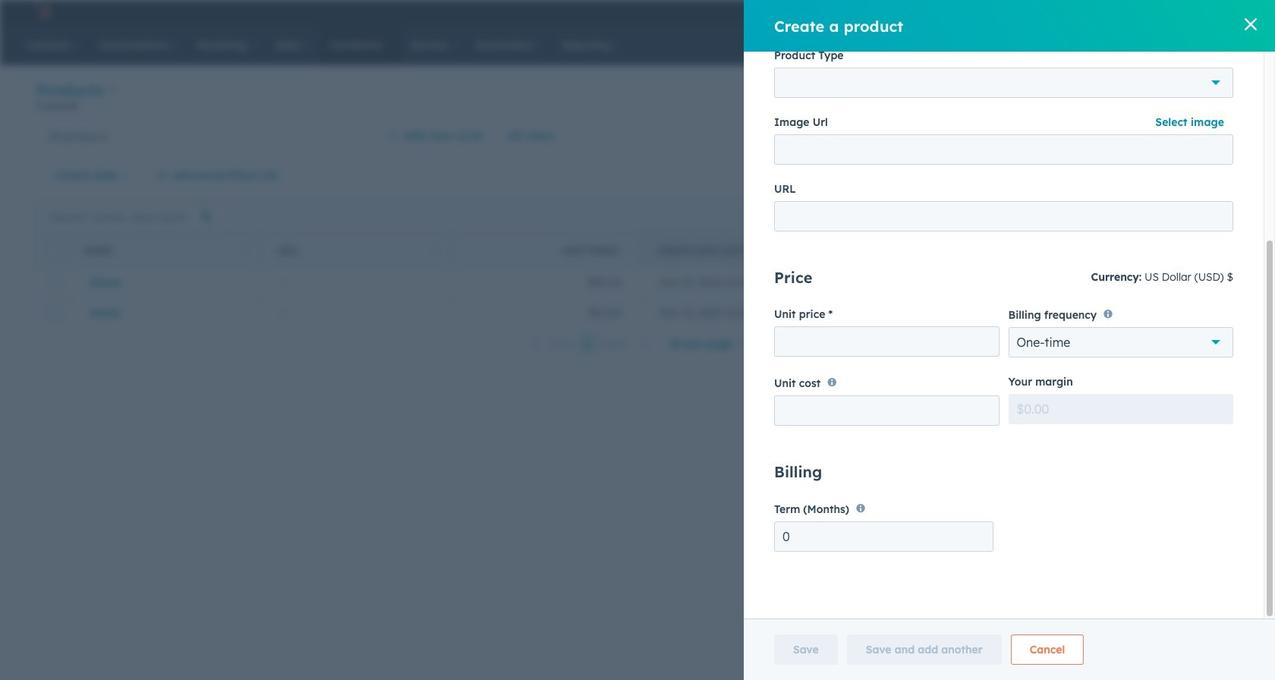 Task type: locate. For each thing, give the bounding box(es) containing it.
menu
[[941, 0, 1257, 24]]

None text field
[[774, 326, 1000, 357]]

2 press to sort. image from the left
[[432, 244, 437, 255]]

press to sort. image
[[242, 244, 248, 255], [432, 244, 437, 255]]

dialog
[[744, 0, 1276, 680]]

1 press to sort. image from the left
[[242, 244, 248, 255]]

2 press to sort. element from the left
[[432, 244, 437, 257]]

marketplaces image
[[1052, 7, 1065, 20]]

1 horizontal spatial press to sort. image
[[432, 244, 437, 255]]

press to sort. image for 2nd 'press to sort.' element from right
[[432, 244, 437, 255]]

None text field
[[774, 134, 1234, 165], [774, 201, 1234, 232], [1009, 394, 1234, 425], [774, 395, 1000, 426], [774, 134, 1234, 165], [774, 201, 1234, 232], [1009, 394, 1234, 425], [774, 395, 1000, 426]]

3 press to sort. element from the left
[[623, 244, 628, 257]]

pagination navigation
[[522, 334, 660, 354]]

press to sort. element
[[242, 244, 248, 257], [432, 244, 437, 257], [623, 244, 628, 257]]

0 horizontal spatial press to sort. element
[[242, 244, 248, 257]]

banner
[[36, 79, 1239, 121]]

close image
[[1245, 18, 1257, 30]]

Search HubSpot search field
[[1051, 32, 1222, 58]]

2 horizontal spatial press to sort. element
[[623, 244, 628, 257]]

1 horizontal spatial press to sort. element
[[432, 244, 437, 257]]

0 horizontal spatial press to sort. image
[[242, 244, 248, 255]]



Task type: vqa. For each thing, say whether or not it's contained in the screenshot.
Close icon
yes



Task type: describe. For each thing, give the bounding box(es) containing it.
press to sort. image for 1st 'press to sort.' element from the left
[[242, 244, 248, 255]]

1 press to sort. element from the left
[[242, 244, 248, 257]]

press to sort. image
[[623, 244, 628, 255]]

john smith image
[[1166, 5, 1180, 19]]

Search name, description, or SKU search field
[[40, 203, 225, 230]]

None text field
[[774, 522, 993, 552]]



